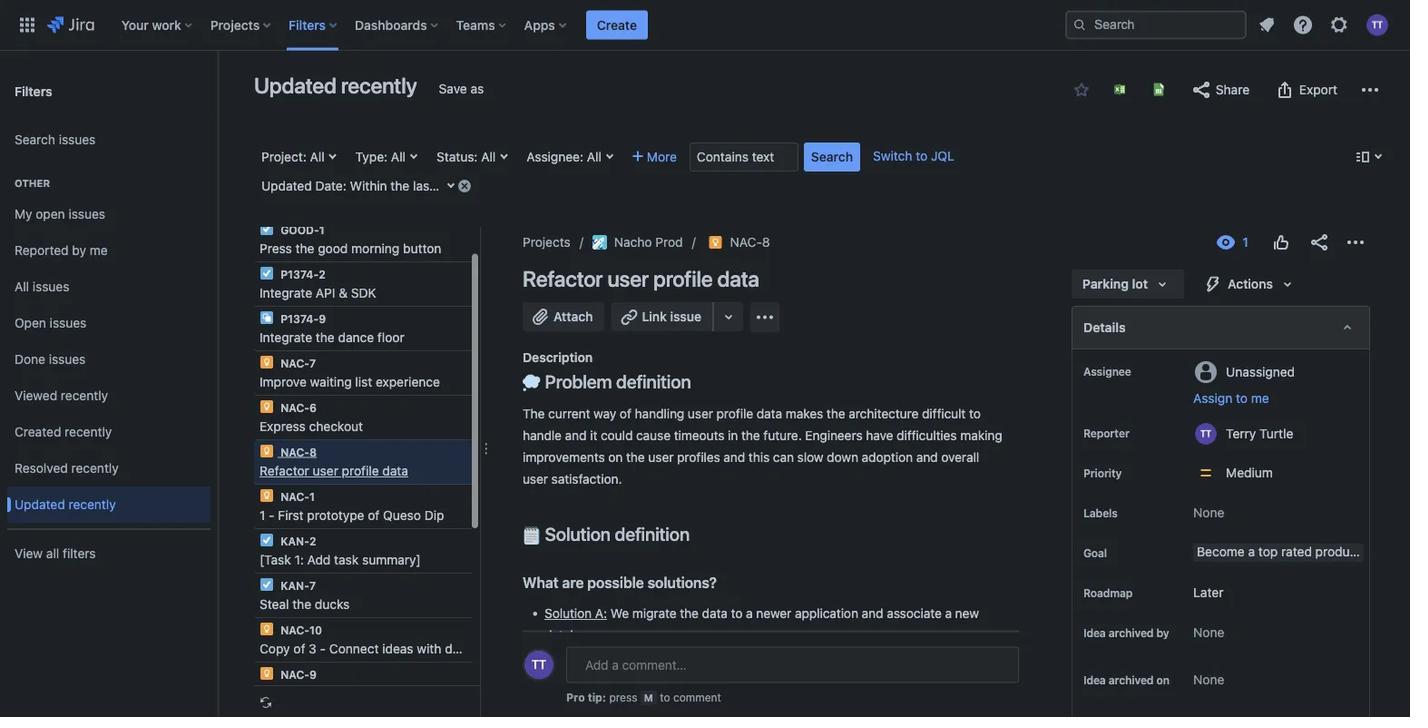 Task type: describe. For each thing, give the bounding box(es) containing it.
other
[[15, 177, 50, 189]]

new inside we migrate the data to a newer application and associate a new database,
[[956, 606, 980, 621]]

attach
[[554, 309, 593, 324]]

p1374- for api
[[281, 229, 319, 242]]

type: all
[[356, 149, 406, 164]]

user up nac-1
[[313, 424, 339, 439]]

express checkout
[[260, 380, 363, 395]]

current
[[549, 406, 591, 421]]

details element
[[1072, 306, 1371, 350]]

idea archived by
[[1084, 626, 1170, 639]]

dashboards
[[355, 17, 427, 32]]

1 vertical spatial 1
[[310, 451, 315, 464]]

updated date: within the last 1 week
[[261, 178, 477, 193]]

this inside the we create a new architecture in this database and migrate the existing data.
[[797, 653, 818, 668]]

travel
[[327, 647, 359, 662]]

a left "top"
[[1249, 544, 1256, 559]]

idea image for express checkout
[[260, 360, 274, 375]]

nac- down explore
[[281, 674, 310, 686]]

improvements
[[523, 450, 605, 465]]

nac-10
[[278, 585, 322, 597]]

projects for projects link
[[523, 235, 571, 250]]

reported by me
[[15, 243, 108, 258]]

3
[[309, 602, 317, 617]]

type:
[[356, 149, 388, 164]]

all inside all issues link
[[15, 279, 29, 294]]

apps button
[[519, 10, 574, 39]]

nac- for explore vr travel features
[[281, 629, 310, 642]]

recently for resolved recently link
[[71, 461, 119, 476]]

and inside we migrate the data to a newer application and associate a new database,
[[862, 606, 884, 621]]

nac-5 link
[[256, 668, 471, 712]]

idea for idea archived on
[[1084, 674, 1106, 686]]

vote options: no one has voted for this issue yet. image
[[1271, 232, 1293, 253]]

queso
[[383, 469, 421, 484]]

parking lot
[[1083, 276, 1149, 291]]

:thought_balloon: image
[[523, 374, 541, 392]]

copy link to issue image
[[767, 234, 781, 249]]

search for search
[[812, 149, 854, 164]]

share
[[1216, 82, 1250, 97]]

kan- for the
[[281, 540, 309, 553]]

handle
[[523, 428, 562, 443]]

the inside the we create a new architecture in this database and migrate the existing data.
[[951, 653, 970, 668]]

definition for solution definition
[[615, 523, 690, 544]]

create button
[[586, 10, 648, 39]]

user down improvements
[[523, 472, 548, 487]]

appswitcher icon image
[[16, 14, 38, 36]]

integrate the dance floor
[[260, 291, 405, 306]]

more
[[647, 149, 677, 164]]

settings image
[[1329, 14, 1351, 36]]

solution for solution a:
[[545, 606, 592, 621]]

2 vertical spatial of
[[294, 602, 305, 617]]

none for by
[[1194, 625, 1225, 640]]

we for a:
[[611, 606, 629, 621]]

pro tip: press m to comment
[[567, 691, 722, 704]]

your work button
[[116, 10, 199, 39]]

last
[[413, 178, 434, 193]]

0 horizontal spatial profile
[[342, 424, 379, 439]]

floor
[[378, 291, 405, 306]]

teams
[[456, 17, 495, 32]]

summary]
[[362, 513, 421, 528]]

idea image left nac-8 link in the right of the page
[[709, 235, 723, 250]]

it
[[590, 428, 598, 443]]

switch to jql
[[873, 148, 955, 163]]

user down "cause"
[[649, 450, 674, 465]]

idea image for improve waiting list experience
[[260, 316, 274, 330]]

idea image for copy of 3 - connect ideas with delivery in jira software
[[260, 583, 274, 597]]

archived for on
[[1109, 674, 1154, 686]]

projects for projects popup button
[[210, 17, 260, 32]]

to right m
[[660, 691, 671, 704]]

nac-6
[[278, 362, 317, 375]]

2 for api
[[319, 229, 326, 242]]

actions button
[[1192, 270, 1310, 299]]

later
[[1194, 585, 1224, 600]]

2 for 1:
[[309, 496, 316, 508]]

user up timeouts
[[688, 406, 714, 421]]

this inside the current way of handling user profile data makes the architecture difficult to handle and it could cause timeouts in the future. engineers have difficulties making improvements on the user profiles and this can slow down adoption and overall user satisfaction.
[[749, 450, 770, 465]]

details
[[1084, 320, 1126, 335]]

and down 'difficulties'
[[917, 450, 938, 465]]

your profile and settings image
[[1367, 14, 1389, 36]]

to left jql
[[916, 148, 928, 163]]

open in microsoft excel image
[[1113, 82, 1128, 97]]

idea image inside nac-5 link
[[260, 672, 274, 686]]

definition for problem definition
[[616, 370, 691, 392]]

cause
[[636, 428, 671, 443]]

me for reported by me
[[90, 243, 108, 258]]

issues for search issues
[[59, 132, 96, 147]]

recently for updated recently link
[[69, 497, 116, 512]]

1 horizontal spatial refactor user profile data
[[523, 266, 760, 291]]

nac- for refactor user profile data
[[281, 407, 310, 419]]

can
[[773, 450, 794, 465]]

difficult
[[922, 406, 966, 421]]

Add a comment… field
[[567, 647, 1019, 683]]

all for status: all
[[481, 149, 496, 164]]

projects button
[[205, 10, 278, 39]]

jql
[[931, 148, 955, 163]]

0 horizontal spatial 8
[[310, 407, 317, 419]]

we for b:
[[611, 653, 629, 668]]

nac-1
[[278, 451, 315, 464]]

migrate inside the we create a new architecture in this database and migrate the existing data.
[[903, 653, 947, 668]]

data inside the current way of handling user profile data makes the architecture difficult to handle and it could cause timeouts in the future. engineers have difficulties making improvements on the user profiles and this can slow down adoption and overall user satisfaction.
[[757, 406, 783, 421]]

help image
[[1293, 14, 1315, 36]]

kan-7
[[278, 540, 316, 553]]

add app image
[[754, 306, 776, 328]]

all
[[46, 546, 59, 561]]

1 - first prototype of queso dip
[[260, 469, 444, 484]]

9 for the
[[319, 273, 326, 286]]

product
[[1316, 544, 1362, 559]]

issues for all issues
[[33, 279, 69, 294]]

all for assignee: all
[[587, 149, 602, 164]]

could
[[601, 428, 633, 443]]

open issues
[[15, 316, 86, 331]]

updated recently link
[[7, 487, 211, 523]]

1 horizontal spatial -
[[320, 602, 326, 617]]

overall
[[942, 450, 980, 465]]

within
[[350, 178, 387, 193]]

filters
[[63, 546, 96, 561]]

1 horizontal spatial updated recently
[[254, 73, 417, 98]]

become a top rated product
[[1198, 544, 1362, 559]]

switch
[[873, 148, 913, 163]]

project: all
[[261, 149, 325, 164]]

search image
[[1073, 18, 1088, 32]]

open issues link
[[7, 305, 211, 341]]

all for type: all
[[391, 149, 406, 164]]

prototype
[[307, 469, 365, 484]]

export button
[[1266, 75, 1347, 104]]

recently for viewed recently link
[[61, 388, 108, 403]]

filters inside dropdown button
[[289, 17, 326, 32]]

idea archived by pin to top. only you can see pinned fields. image
[[1088, 640, 1102, 655]]

open
[[15, 316, 46, 331]]

new inside the we create a new architecture in this database and migrate the existing data.
[[683, 653, 707, 668]]

resolved recently link
[[7, 450, 211, 487]]

we create a new architecture in this database and migrate the existing data.
[[545, 653, 973, 690]]

apps
[[524, 17, 555, 32]]

date:
[[315, 178, 347, 193]]

link web pages and more image
[[718, 306, 740, 328]]

p1374-9
[[278, 273, 326, 286]]

tip:
[[588, 691, 607, 704]]

ideas
[[382, 602, 414, 617]]

none for on
[[1194, 672, 1225, 687]]

to inside the current way of handling user profile data makes the architecture difficult to handle and it could cause timeouts in the future. engineers have difficulties making improvements on the user profiles and this can slow down adoption and overall user satisfaction.
[[970, 406, 981, 421]]

created recently link
[[7, 414, 211, 450]]

existing
[[545, 675, 589, 690]]

updated inside other group
[[15, 497, 65, 512]]

way
[[594, 406, 617, 421]]

search for search issues
[[15, 132, 55, 147]]

with
[[417, 602, 442, 617]]

assign to me
[[1194, 391, 1270, 406]]

to inside we migrate the data to a newer application and associate a new database,
[[731, 606, 743, 621]]

1 vertical spatial filters
[[15, 83, 52, 98]]

7 for waiting
[[310, 318, 316, 330]]

1 vertical spatial refactor
[[260, 424, 309, 439]]

ducks
[[315, 558, 350, 573]]

idea image for refactor user profile data
[[260, 405, 274, 419]]

5
[[310, 674, 317, 686]]

sdk
[[351, 246, 377, 261]]

nac- for copy of 3 - connect ideas with delivery in jira software
[[281, 585, 310, 597]]

reported
[[15, 243, 69, 258]]



Task type: locate. For each thing, give the bounding box(es) containing it.
improve
[[260, 335, 307, 350]]

0 vertical spatial updated
[[254, 73, 337, 98]]

view
[[15, 546, 43, 561]]

solution up database,
[[545, 606, 592, 621]]

a
[[1249, 544, 1256, 559], [746, 606, 753, 621], [946, 606, 952, 621], [672, 653, 679, 668]]

1 vertical spatial -
[[320, 602, 326, 617]]

and right database
[[878, 653, 900, 668]]

search issues link
[[7, 122, 211, 158]]

on down could
[[609, 450, 623, 465]]

definition up handling
[[616, 370, 691, 392]]

1 idea from the top
[[1084, 626, 1106, 639]]

task image for steal the ducks
[[260, 538, 274, 553]]

share link
[[1182, 75, 1259, 104]]

profile inside the current way of handling user profile data makes the architecture difficult to handle and it could cause timeouts in the future. engineers have difficulties making improvements on the user profiles and this can slow down adoption and overall user satisfaction.
[[717, 406, 754, 421]]

updated recently down filters dropdown button in the top left of the page
[[254, 73, 417, 98]]

1 horizontal spatial search
[[812, 149, 854, 164]]

we inside the we create a new architecture in this database and migrate the existing data.
[[611, 653, 629, 668]]

in down we migrate the data to a newer application and associate a new database,
[[783, 653, 793, 668]]

idea image up explore
[[260, 627, 274, 642]]

banner
[[0, 0, 1411, 51]]

9
[[319, 273, 326, 286], [310, 629, 317, 642]]

filters button
[[283, 10, 344, 39]]

refactor user profile data down nacho prod 'link'
[[523, 266, 760, 291]]

0 vertical spatial 2
[[319, 229, 326, 242]]

of left queso
[[368, 469, 380, 484]]

1 horizontal spatial in
[[728, 428, 738, 443]]

0 vertical spatial archived
[[1109, 626, 1154, 639]]

0 vertical spatial filters
[[289, 17, 326, 32]]

nac-5
[[278, 674, 317, 686]]

filters up search issues
[[15, 83, 52, 98]]

1 horizontal spatial of
[[368, 469, 380, 484]]

task image
[[260, 494, 274, 508], [260, 538, 274, 553]]

1 horizontal spatial migrate
[[903, 653, 947, 668]]

me inside reported by me link
[[90, 243, 108, 258]]

nac- up 3
[[281, 585, 310, 597]]

nac- up explore
[[281, 629, 310, 642]]

0 vertical spatial 1
[[437, 178, 443, 193]]

steal
[[260, 558, 289, 573]]

migrate down solutions?
[[633, 606, 677, 621]]

1 vertical spatial updated recently
[[15, 497, 116, 512]]

idea image left nac-1
[[260, 449, 274, 464]]

p1374- for the
[[281, 273, 319, 286]]

all right type:
[[391, 149, 406, 164]]

1 idea image from the top
[[260, 316, 274, 330]]

search left switch
[[812, 149, 854, 164]]

0 vertical spatial 8
[[763, 235, 771, 250]]

software
[[533, 602, 585, 617]]

nac- for express checkout
[[281, 362, 310, 375]]

viewed recently link
[[7, 378, 211, 414]]

3 solution from the top
[[545, 653, 592, 668]]

updated recently inside other group
[[15, 497, 116, 512]]

list
[[355, 335, 372, 350]]

1 up prototype
[[310, 451, 315, 464]]

0 vertical spatial nac-8
[[730, 235, 771, 250]]

1 7 from the top
[[310, 318, 316, 330]]

of left 3
[[294, 602, 305, 617]]

1 task image from the top
[[260, 494, 274, 508]]

1 integrate from the top
[[260, 246, 312, 261]]

0 vertical spatial 9
[[319, 273, 326, 286]]

9 up vr
[[310, 629, 317, 642]]

task image up steal
[[260, 538, 274, 553]]

7 for the
[[309, 540, 316, 553]]

1 vertical spatial solution
[[545, 606, 592, 621]]

1 vertical spatial migrate
[[903, 653, 947, 668]]

idea image for explore vr travel features
[[260, 627, 274, 642]]

2 vertical spatial profile
[[342, 424, 379, 439]]

0 horizontal spatial 1
[[260, 469, 265, 484]]

architecture inside the current way of handling user profile data makes the architecture difficult to handle and it could cause timeouts in the future. engineers have difficulties making improvements on the user profiles and this can slow down adoption and overall user satisfaction.
[[849, 406, 919, 421]]

0 horizontal spatial on
[[609, 450, 623, 465]]

1 vertical spatial idea image
[[260, 360, 274, 375]]

terry turtle
[[1227, 426, 1294, 441]]

search issues
[[15, 132, 96, 147]]

issues for open issues
[[50, 316, 86, 331]]

in inside the we create a new architecture in this database and migrate the existing data.
[[783, 653, 793, 668]]

steal the ducks
[[260, 558, 350, 573]]

task image up [task
[[260, 494, 274, 508]]

recently down dashboards
[[341, 73, 417, 98]]

nacho prod link
[[593, 232, 683, 253]]

assignee:
[[527, 149, 584, 164]]

9 up integrate the dance floor
[[319, 273, 326, 286]]

2 horizontal spatial 1
[[437, 178, 443, 193]]

banner containing your work
[[0, 0, 1411, 51]]

save
[[439, 81, 467, 96]]

handling
[[635, 406, 685, 421]]

none down later
[[1194, 625, 1225, 640]]

2 vertical spatial in
[[783, 653, 793, 668]]

1 vertical spatial 8
[[310, 407, 317, 419]]

9 for vr
[[310, 629, 317, 642]]

1 vertical spatial updated
[[261, 178, 312, 193]]

1 archived from the top
[[1109, 626, 1154, 639]]

description
[[523, 350, 593, 365]]

nac- for 1 - first prototype of queso dip
[[281, 451, 310, 464]]

solution for solution b:
[[545, 653, 592, 668]]

2 task image from the top
[[260, 538, 274, 553]]

1 none from the top
[[1194, 505, 1225, 520]]

in inside the current way of handling user profile data makes the architecture difficult to handle and it could cause timeouts in the future. engineers have difficulties making improvements on the user profiles and this can slow down adoption and overall user satisfaction.
[[728, 428, 738, 443]]

definition up solutions?
[[615, 523, 690, 544]]

issues for done issues
[[49, 352, 86, 367]]

migrate down the 'associate'
[[903, 653, 947, 668]]

all for project: all
[[310, 149, 325, 164]]

b:
[[595, 653, 607, 668]]

refactor user profile data up prototype
[[260, 424, 409, 439]]

a left newer
[[746, 606, 753, 621]]

2 integrate from the top
[[260, 291, 312, 306]]

2 solution from the top
[[545, 606, 592, 621]]

as
[[471, 81, 484, 96]]

and left it
[[565, 428, 587, 443]]

2 idea image from the top
[[260, 360, 274, 375]]

we inside we migrate the data to a newer application and associate a new database,
[[611, 606, 629, 621]]

data inside we migrate the data to a newer application and associate a new database,
[[702, 606, 728, 621]]

2 kan- from the top
[[281, 540, 309, 553]]

0 vertical spatial we
[[611, 606, 629, 621]]

idea image
[[709, 235, 723, 250], [260, 405, 274, 419], [260, 449, 274, 464], [260, 583, 274, 597], [260, 627, 274, 642], [260, 672, 274, 686]]

idea archived on
[[1084, 674, 1170, 686]]

nac- up express
[[281, 362, 310, 375]]

1 horizontal spatial filters
[[289, 17, 326, 32]]

0 horizontal spatial 9
[[310, 629, 317, 642]]

p1374- down integrate api & sdk
[[281, 273, 319, 286]]

1 vertical spatial nac-8
[[278, 407, 317, 419]]

of inside the current way of handling user profile data makes the architecture difficult to handle and it could cause timeouts in the future. engineers have difficulties making improvements on the user profiles and this can slow down adoption and overall user satisfaction.
[[620, 406, 632, 421]]

refactor up attach button
[[523, 266, 603, 291]]

issues inside search issues link
[[59, 132, 96, 147]]

2 horizontal spatial of
[[620, 406, 632, 421]]

1 vertical spatial architecture
[[710, 653, 780, 668]]

data down solutions?
[[702, 606, 728, 621]]

1 vertical spatial me
[[1252, 391, 1270, 406]]

idea archived on pin to top. only you can see pinned fields. image
[[1088, 687, 1102, 702]]

this left database
[[797, 653, 818, 668]]

more button
[[625, 143, 685, 172]]

explore vr travel features
[[260, 647, 411, 662]]

0 vertical spatial this
[[749, 450, 770, 465]]

8 up add app image
[[763, 235, 771, 250]]

idea image up the copy
[[260, 583, 274, 597]]

1 right "last"
[[437, 178, 443, 193]]

kan- up steal the ducks
[[281, 540, 309, 553]]

issues inside all issues link
[[33, 279, 69, 294]]

issue
[[671, 309, 702, 324]]

a inside the we create a new architecture in this database and migrate the existing data.
[[672, 653, 679, 668]]

solution for solution definition
[[545, 523, 611, 544]]

we right b:
[[611, 653, 629, 668]]

8 down express checkout at the left bottom of page
[[310, 407, 317, 419]]

solution b:
[[545, 653, 607, 668]]

7 up waiting
[[310, 318, 316, 330]]

integrate down p1374-9
[[260, 291, 312, 306]]

remove criteria image
[[458, 178, 472, 193]]

updated down project:
[[261, 178, 312, 193]]

and inside the we create a new architecture in this database and migrate the existing data.
[[878, 653, 900, 668]]

my
[[15, 207, 32, 222]]

1 horizontal spatial this
[[797, 653, 818, 668]]

0 vertical spatial new
[[956, 606, 980, 621]]

1 vertical spatial kan-
[[281, 540, 309, 553]]

my open issues
[[15, 207, 105, 222]]

0 vertical spatial idea
[[1084, 626, 1106, 639]]

2 vertical spatial solution
[[545, 653, 592, 668]]

dashboards button
[[350, 10, 445, 39]]

all up open
[[15, 279, 29, 294]]

issues inside done issues link
[[49, 352, 86, 367]]

1 vertical spatial p1374-
[[281, 273, 319, 286]]

:notepad_spiral: image
[[523, 527, 541, 545], [523, 527, 541, 545]]

archived for by
[[1109, 626, 1154, 639]]

1 vertical spatial on
[[1157, 674, 1170, 686]]

kan- for 1:
[[281, 496, 309, 508]]

0 horizontal spatial migrate
[[633, 606, 677, 621]]

0 vertical spatial 7
[[310, 318, 316, 330]]

0 vertical spatial me
[[90, 243, 108, 258]]

nac- for improve waiting list experience
[[281, 318, 310, 330]]

2 we from the top
[[611, 653, 629, 668]]

down
[[827, 450, 859, 465]]

1 horizontal spatial architecture
[[849, 406, 919, 421]]

1 vertical spatial this
[[797, 653, 818, 668]]

1 horizontal spatial me
[[1252, 391, 1270, 406]]

2 up the api
[[319, 229, 326, 242]]

profile up "1 - first prototype of queso dip"
[[342, 424, 379, 439]]

solution definition
[[541, 523, 690, 544]]

2 vertical spatial updated
[[15, 497, 65, 512]]

all right assignee: on the top of page
[[587, 149, 602, 164]]

0 vertical spatial idea image
[[260, 316, 274, 330]]

1 vertical spatial 2
[[309, 496, 316, 508]]

and left the 'associate'
[[862, 606, 884, 621]]

in right timeouts
[[728, 428, 738, 443]]

1 kan- from the top
[[281, 496, 309, 508]]

task image
[[260, 227, 274, 242]]

future.
[[764, 428, 802, 443]]

0 vertical spatial architecture
[[849, 406, 919, 421]]

1 vertical spatial integrate
[[260, 291, 312, 306]]

primary element
[[11, 0, 1066, 50]]

updated down filters dropdown button in the top left of the page
[[254, 73, 337, 98]]

1 vertical spatial we
[[611, 653, 629, 668]]

kan- up '1:'
[[281, 496, 309, 508]]

1 vertical spatial 7
[[309, 540, 316, 553]]

archived down roadmap
[[1109, 626, 1154, 639]]

1 vertical spatial archived
[[1109, 674, 1154, 686]]

1 horizontal spatial by
[[1157, 626, 1170, 639]]

2 p1374- from the top
[[281, 273, 319, 286]]

recently
[[341, 73, 417, 98], [61, 388, 108, 403], [65, 425, 112, 440], [71, 461, 119, 476], [69, 497, 116, 512]]

possible
[[588, 574, 644, 591]]

p1374-
[[281, 229, 319, 242], [281, 273, 319, 286]]

express
[[260, 380, 306, 395]]

other group
[[7, 158, 211, 528]]

solution up are
[[545, 523, 611, 544]]

0 horizontal spatial nac-8
[[278, 407, 317, 419]]

comment
[[674, 691, 722, 704]]

projects up sidebar navigation image
[[210, 17, 260, 32]]

parking lot button
[[1072, 270, 1185, 299]]

1 horizontal spatial new
[[956, 606, 980, 621]]

by inside other group
[[72, 243, 86, 258]]

idea for idea archived by
[[1084, 626, 1106, 639]]

3 none from the top
[[1194, 672, 1225, 687]]

- right 3
[[320, 602, 326, 617]]

refactor up nac-1
[[260, 424, 309, 439]]

reported by me link
[[7, 232, 211, 269]]

1 vertical spatial profile
[[717, 406, 754, 421]]

1 vertical spatial refactor user profile data
[[260, 424, 409, 439]]

0 vertical spatial refactor
[[523, 266, 603, 291]]

0 horizontal spatial projects
[[210, 17, 260, 32]]

open in google sheets image
[[1152, 82, 1167, 97]]

1 vertical spatial in
[[495, 602, 505, 617]]

none up become
[[1194, 505, 1225, 520]]

2 idea from the top
[[1084, 674, 1106, 686]]

search inside search issues link
[[15, 132, 55, 147]]

on inside the current way of handling user profile data makes the architecture difficult to handle and it could cause timeouts in the future. engineers have difficulties making improvements on the user profiles and this can slow down adoption and overall user satisfaction.
[[609, 450, 623, 465]]

integrate for integrate the dance floor
[[260, 291, 312, 306]]

copy
[[260, 602, 290, 617]]

1 horizontal spatial 8
[[763, 235, 771, 250]]

updated recently down "resolved recently"
[[15, 497, 116, 512]]

1 left first at the bottom of the page
[[260, 469, 265, 484]]

we migrate the data to a newer application and associate a new database,
[[545, 606, 983, 643]]

2 vertical spatial none
[[1194, 672, 1225, 687]]

0 horizontal spatial architecture
[[710, 653, 780, 668]]

week
[[447, 178, 477, 193]]

1 horizontal spatial on
[[1157, 674, 1170, 686]]

actions image
[[1346, 232, 1367, 253]]

1 vertical spatial by
[[1157, 626, 1170, 639]]

1 we from the top
[[611, 606, 629, 621]]

top
[[1259, 544, 1279, 559]]

1 vertical spatial task image
[[260, 538, 274, 553]]

Search issues using keywords text field
[[690, 143, 799, 172]]

this left can
[[749, 450, 770, 465]]

on
[[609, 450, 623, 465], [1157, 674, 1170, 686]]

nac- up the improve
[[281, 318, 310, 330]]

search button
[[804, 143, 861, 172]]

0 vertical spatial refactor user profile data
[[523, 266, 760, 291]]

resolved recently
[[15, 461, 119, 476]]

to right assign
[[1237, 391, 1248, 406]]

0 vertical spatial solution
[[545, 523, 611, 544]]

new
[[956, 606, 980, 621], [683, 653, 707, 668]]

done
[[15, 352, 45, 367]]

open
[[36, 207, 65, 222]]

solution a:
[[545, 606, 607, 621]]

1 horizontal spatial 2
[[319, 229, 326, 242]]

0 vertical spatial p1374-
[[281, 229, 319, 242]]

integrate api & sdk
[[260, 246, 377, 261]]

new up comment
[[683, 653, 707, 668]]

2 up the add
[[309, 496, 316, 508]]

to left newer
[[731, 606, 743, 621]]

architecture inside the we create a new architecture in this database and migrate the existing data.
[[710, 653, 780, 668]]

share image
[[1309, 232, 1331, 253]]

profile up issue
[[654, 266, 713, 291]]

to up making
[[970, 406, 981, 421]]

0 vertical spatial definition
[[616, 370, 691, 392]]

all right status:
[[481, 149, 496, 164]]

new right the 'associate'
[[956, 606, 980, 621]]

0 horizontal spatial -
[[269, 469, 275, 484]]

integrate down p1374-2
[[260, 246, 312, 261]]

jira image
[[47, 14, 94, 36], [47, 14, 94, 36]]

0 vertical spatial projects
[[210, 17, 260, 32]]

2 none from the top
[[1194, 625, 1225, 640]]

the inside we migrate the data to a newer application and associate a new database,
[[680, 606, 699, 621]]

connect
[[329, 602, 379, 617]]

subtask image
[[260, 271, 274, 286]]

idea image down explore
[[260, 672, 274, 686]]

assignee: all
[[527, 149, 602, 164]]

2 vertical spatial 1
[[260, 469, 265, 484]]

nac-8 up add app image
[[730, 235, 771, 250]]

goal
[[1084, 547, 1108, 559]]

0 vertical spatial by
[[72, 243, 86, 258]]

1 vertical spatial projects
[[523, 235, 571, 250]]

0 vertical spatial in
[[728, 428, 738, 443]]

on down idea archived by
[[1157, 674, 1170, 686]]

nac-8 down express checkout at the left bottom of page
[[278, 407, 317, 419]]

issues inside my open issues link
[[69, 207, 105, 222]]

application
[[795, 606, 859, 621]]

create
[[632, 653, 669, 668]]

2 horizontal spatial in
[[783, 653, 793, 668]]

0 horizontal spatial of
[[294, 602, 305, 617]]

projects
[[210, 17, 260, 32], [523, 235, 571, 250]]

0 horizontal spatial in
[[495, 602, 505, 617]]

sidebar navigation image
[[198, 73, 238, 109]]

all issues
[[15, 279, 69, 294]]

0 vertical spatial search
[[15, 132, 55, 147]]

link issue button
[[611, 302, 715, 331]]

idea up idea archived on pin to top. only you can see pinned fields. image
[[1084, 674, 1106, 686]]

[task 1: add task summary]
[[260, 513, 421, 528]]

issues inside open issues link
[[50, 316, 86, 331]]

2 archived from the top
[[1109, 674, 1154, 686]]

create
[[597, 17, 637, 32]]

2 horizontal spatial profile
[[717, 406, 754, 421]]

by up idea archived on
[[1157, 626, 1170, 639]]

:thought_balloon: image
[[523, 374, 541, 392]]

to inside 'assign to me' button
[[1237, 391, 1248, 406]]

filters right projects popup button
[[289, 17, 326, 32]]

problem
[[545, 370, 612, 392]]

p1374-2
[[278, 229, 326, 242]]

data up queso
[[383, 424, 409, 439]]

0 horizontal spatial search
[[15, 132, 55, 147]]

notifications image
[[1257, 14, 1278, 36]]

recently for created recently link
[[65, 425, 112, 440]]

data down nac-8 link in the right of the page
[[718, 266, 760, 291]]

small image
[[1075, 83, 1089, 97]]

task image for [task 1: add task summary]
[[260, 494, 274, 508]]

viewed
[[15, 388, 57, 403]]

me for assign to me
[[1252, 391, 1270, 406]]

nacho prod image
[[593, 235, 607, 250]]

0 vertical spatial task image
[[260, 494, 274, 508]]

profile up timeouts
[[717, 406, 754, 421]]

0 vertical spatial kan-
[[281, 496, 309, 508]]

1 horizontal spatial profile
[[654, 266, 713, 291]]

none right idea archived on
[[1194, 672, 1225, 687]]

1 solution from the top
[[545, 523, 611, 544]]

solution up existing
[[545, 653, 592, 668]]

me inside 'assign to me' button
[[1252, 391, 1270, 406]]

by right reported at the top
[[72, 243, 86, 258]]

and
[[565, 428, 587, 443], [724, 450, 746, 465], [917, 450, 938, 465], [862, 606, 884, 621], [878, 653, 900, 668]]

7
[[310, 318, 316, 330], [309, 540, 316, 553]]

priority pin to top. only you can see pinned fields. image
[[1126, 466, 1141, 480]]

status:
[[437, 149, 478, 164]]

user down nacho
[[608, 266, 649, 291]]

recently down viewed recently link
[[65, 425, 112, 440]]

nac- left copy link to issue icon at the top
[[730, 235, 763, 250]]

0 vertical spatial of
[[620, 406, 632, 421]]

2 7 from the top
[[309, 540, 316, 553]]

0 vertical spatial integrate
[[260, 246, 312, 261]]

migrate inside we migrate the data to a newer application and associate a new database,
[[633, 606, 677, 621]]

idea image for 1 - first prototype of queso dip
[[260, 449, 274, 464]]

a right the 'associate'
[[946, 606, 952, 621]]

projects inside popup button
[[210, 17, 260, 32]]

2
[[319, 229, 326, 242], [309, 496, 316, 508]]

and right profiles
[[724, 450, 746, 465]]

me down unassigned
[[1252, 391, 1270, 406]]

integrate for integrate api & sdk
[[260, 246, 312, 261]]

assign to me button
[[1194, 389, 1352, 408]]

1 vertical spatial none
[[1194, 625, 1225, 640]]

idea image
[[260, 316, 274, 330], [260, 360, 274, 375]]

0 vertical spatial profile
[[654, 266, 713, 291]]

7 up steal the ducks
[[309, 540, 316, 553]]

[task
[[260, 513, 291, 528]]

idea image up express
[[260, 360, 274, 375]]

1 horizontal spatial nac-8
[[730, 235, 771, 250]]

profile image of terry turtle image
[[525, 651, 554, 680]]

database
[[821, 653, 875, 668]]

projects left nacho prod image at the left top of page
[[523, 235, 571, 250]]

me
[[90, 243, 108, 258], [1252, 391, 1270, 406]]

your work
[[121, 17, 181, 32]]

1 p1374- from the top
[[281, 229, 319, 242]]

reporter
[[1084, 427, 1130, 439]]

adoption
[[862, 450, 913, 465]]

search inside search button
[[812, 149, 854, 164]]

a right create
[[672, 653, 679, 668]]

1 vertical spatial idea
[[1084, 674, 1106, 686]]

Search field
[[1066, 10, 1247, 39]]

making
[[961, 428, 1003, 443]]

&
[[339, 246, 348, 261]]

1 vertical spatial search
[[812, 149, 854, 164]]

1 horizontal spatial refactor
[[523, 266, 603, 291]]

idea image down express
[[260, 405, 274, 419]]



Task type: vqa. For each thing, say whether or not it's contained in the screenshot.
Marketplace apps
no



